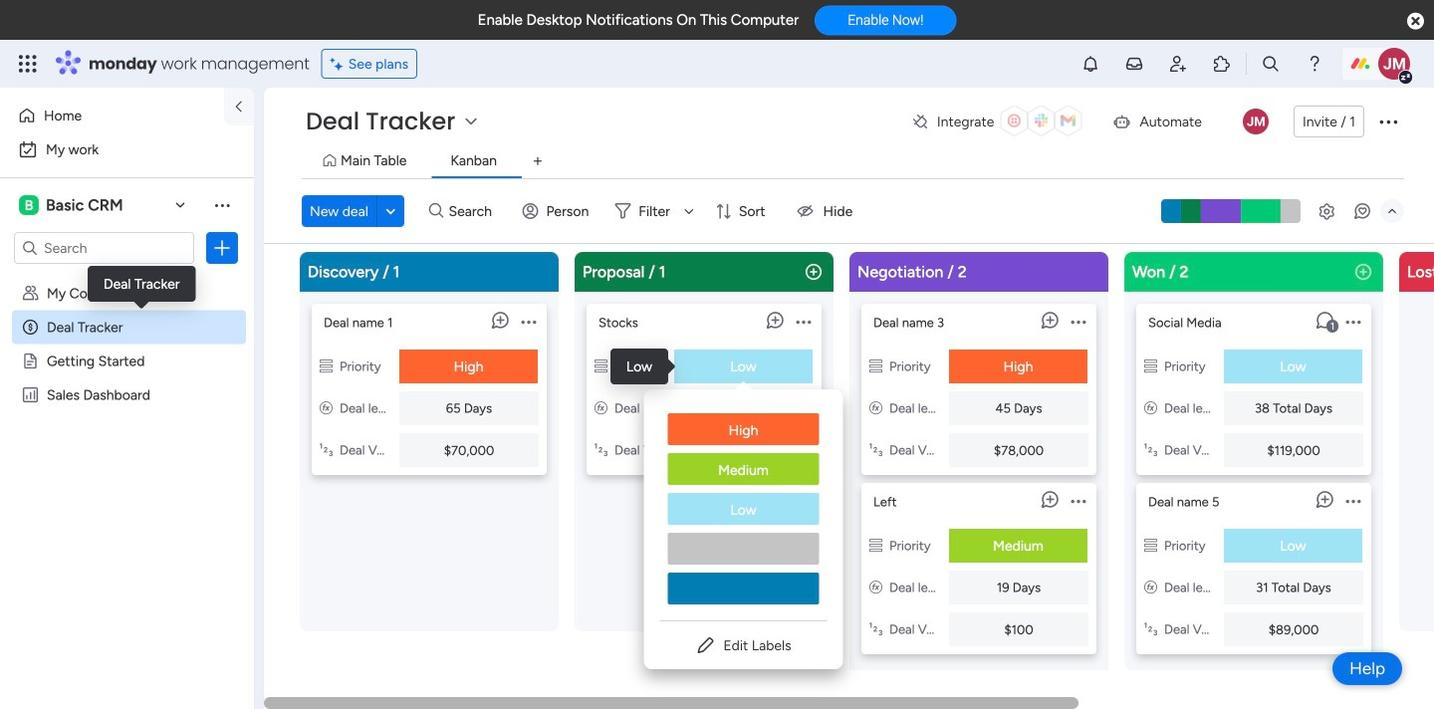 Task type: locate. For each thing, give the bounding box(es) containing it.
option
[[12, 100, 212, 131], [12, 133, 242, 165], [0, 275, 254, 279], [668, 413, 819, 447], [668, 453, 819, 487], [668, 493, 819, 527], [668, 533, 819, 565], [668, 573, 819, 605]]

v2 status outline image
[[320, 359, 333, 375], [595, 359, 608, 375], [1145, 359, 1158, 375], [1145, 538, 1158, 554]]

arrow down image
[[677, 199, 701, 223]]

dapulse close image
[[1408, 11, 1425, 32]]

2 vertical spatial options image
[[1346, 483, 1361, 519]]

1 horizontal spatial v2 small numbers digit column outline image
[[870, 442, 883, 458]]

0 vertical spatial v2 status outline image
[[870, 359, 883, 375]]

0 horizontal spatial v2 function small outline image
[[595, 400, 608, 416]]

angle down image
[[386, 204, 396, 219]]

workspace options image
[[212, 195, 232, 215]]

2 v2 small numbers digit column outline image from the left
[[870, 442, 883, 458]]

1 v2 small numbers digit column outline image from the left
[[320, 442, 333, 458]]

tab list
[[302, 145, 1405, 178]]

v2 function small outline image
[[595, 400, 608, 416], [870, 580, 883, 596]]

v2 function small outline image
[[320, 400, 333, 416], [870, 400, 883, 416], [1145, 400, 1158, 416], [1145, 580, 1158, 596]]

Search field
[[444, 197, 504, 225]]

workspace selection element
[[19, 193, 126, 217]]

options image
[[1377, 110, 1401, 133], [521, 304, 536, 340], [796, 304, 811, 340], [1071, 304, 1086, 340]]

row group
[[296, 252, 1434, 697]]

0 horizontal spatial v2 small numbers digit column outline image
[[320, 442, 333, 458]]

public dashboard image
[[21, 386, 40, 404]]

v2 status outline image
[[870, 359, 883, 375], [870, 538, 883, 554]]

2 v2 status outline image from the top
[[870, 538, 883, 554]]

1 v2 status outline image from the top
[[870, 359, 883, 375]]

new deal image
[[804, 262, 824, 282]]

1 vertical spatial v2 status outline image
[[870, 538, 883, 554]]

v2 small numbers digit column outline image
[[595, 442, 608, 458], [1145, 442, 1158, 458], [870, 622, 883, 638], [1145, 622, 1158, 638]]

v2 search image
[[429, 200, 444, 222]]

Search in workspace field
[[42, 237, 166, 260]]

options image
[[212, 238, 232, 258], [1346, 304, 1361, 340], [1346, 483, 1361, 519]]

tab
[[522, 145, 554, 177]]

monday marketplace image
[[1212, 54, 1232, 74]]

0 vertical spatial v2 function small outline image
[[595, 400, 608, 416]]

v2 small numbers digit column outline image
[[320, 442, 333, 458], [870, 442, 883, 458]]

1 vertical spatial v2 function small outline image
[[870, 580, 883, 596]]

list box
[[0, 272, 254, 681], [862, 296, 1097, 654], [1137, 296, 1372, 654], [644, 397, 843, 621]]



Task type: vqa. For each thing, say whether or not it's contained in the screenshot.
the right v2 status outline icon
yes



Task type: describe. For each thing, give the bounding box(es) containing it.
select product image
[[18, 54, 38, 74]]

add view image
[[534, 154, 542, 169]]

notifications image
[[1081, 54, 1101, 74]]

search everything image
[[1261, 54, 1281, 74]]

edit labels image
[[696, 636, 716, 655]]

0 vertical spatial options image
[[212, 238, 232, 258]]

1 horizontal spatial v2 function small outline image
[[870, 580, 883, 596]]

see plans image
[[330, 53, 348, 75]]

invite members image
[[1169, 54, 1188, 74]]

jeremy miller image
[[1243, 109, 1269, 134]]

update feed image
[[1125, 54, 1145, 74]]

public board image
[[21, 352, 40, 371]]

jeremy miller image
[[1379, 48, 1411, 80]]

workspace image
[[19, 194, 39, 216]]

collapse image
[[1385, 203, 1401, 219]]

1 vertical spatial options image
[[1346, 304, 1361, 340]]

help image
[[1305, 54, 1325, 74]]



